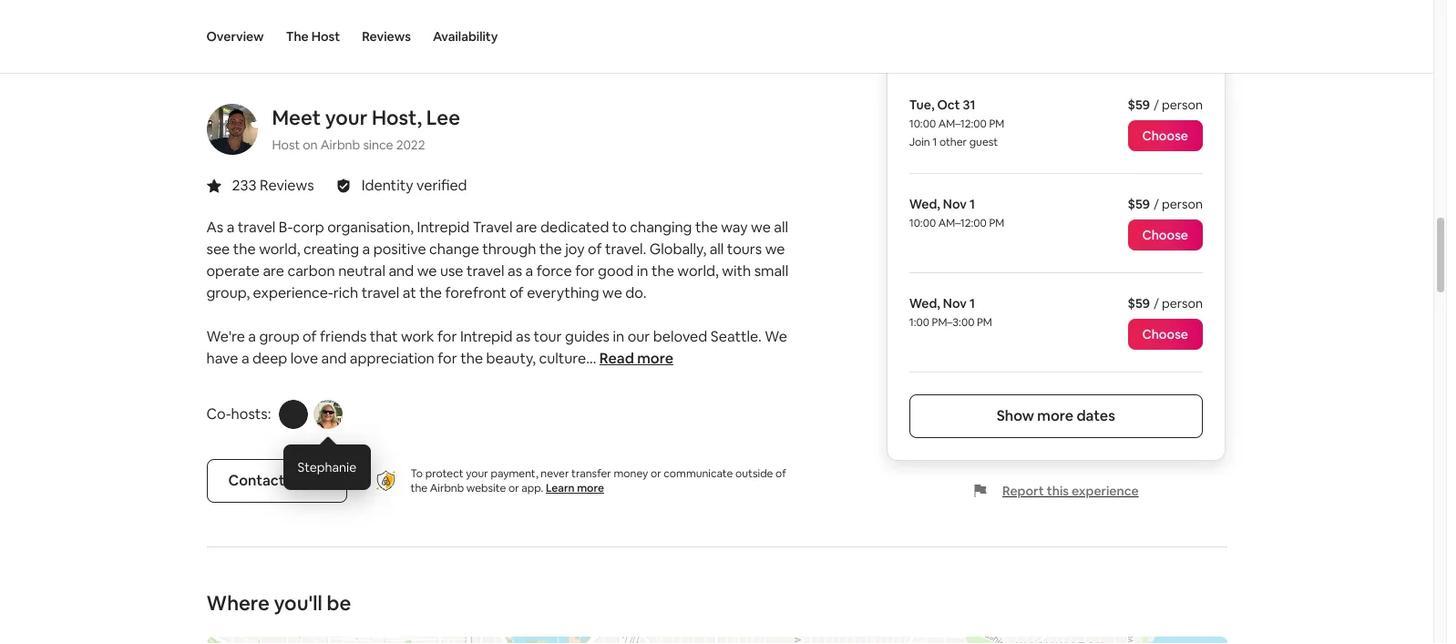 Task type: describe. For each thing, give the bounding box(es) containing it.
use
[[440, 262, 464, 281]]

positive
[[373, 240, 426, 259]]

as inside we're a group of friends that work for intrepid as tour guides in our beloved seattle. we have a deep love and appreciation for the beauty, culture…
[[516, 327, 531, 346]]

choose for wed, nov 1 10:00 am–12:00 pm
[[1143, 227, 1189, 243]]

pm for wed, nov 1 10:00 am–12:00 pm
[[990, 216, 1005, 231]]

we
[[765, 327, 787, 346]]

map region
[[0, 518, 1400, 644]]

1 horizontal spatial or
[[651, 467, 662, 481]]

carbon
[[288, 262, 335, 281]]

report this experience button
[[974, 483, 1140, 499]]

1 vertical spatial all
[[710, 240, 724, 259]]

tours
[[727, 240, 762, 259]]

since
[[363, 137, 393, 153]]

everything
[[527, 283, 599, 303]]

friends
[[320, 327, 367, 346]]

creating
[[304, 240, 359, 259]]

neutral
[[338, 262, 386, 281]]

oct
[[938, 97, 961, 113]]

co-hosts:
[[206, 405, 271, 424]]

payment,
[[491, 467, 538, 481]]

1 person from the top
[[1163, 97, 1204, 113]]

we're
[[206, 327, 245, 346]]

small
[[754, 262, 789, 281]]

a down organisation,
[[362, 240, 370, 259]]

other
[[940, 135, 968, 149]]

show more dates link
[[910, 395, 1204, 438]]

am–12:00 for nov
[[939, 216, 987, 231]]

choose for wed, nov 1 1:00 pm–3:00 pm
[[1143, 326, 1189, 343]]

overview
[[206, 28, 264, 45]]

where you'll be
[[206, 591, 351, 616]]

$59 for wed, nov 1 1:00 pm–3:00 pm
[[1129, 295, 1151, 312]]

experience
[[1072, 483, 1140, 499]]

lee
[[426, 105, 460, 130]]

0 horizontal spatial reviews
[[260, 176, 314, 195]]

hosts:
[[231, 405, 271, 424]]

be
[[327, 591, 351, 616]]

a right as
[[227, 218, 235, 237]]

0 vertical spatial all
[[774, 218, 788, 237]]

the host button
[[286, 0, 340, 73]]

the inside to protect your payment, never transfer money or communicate outside of the airbnb website or app.
[[411, 481, 428, 496]]

app.
[[522, 481, 544, 496]]

dedicated
[[541, 218, 609, 237]]

of inside to protect your payment, never transfer money or communicate outside of the airbnb website or app.
[[776, 467, 786, 481]]

1 inside "tue, oct 31 10:00 am–12:00 pm join 1 other guest"
[[933, 135, 938, 149]]

changing
[[630, 218, 692, 237]]

for inside the as a travel b-corp organisation, intrepid travel are dedicated to changing the way we all see the world, creating a positive change through the joy of travel. globally, all tours we operate are carbon neutral and we use travel as a force for good in the world, with small group, experience-rich travel at the forefront of everything we do.
[[575, 262, 595, 281]]

a right "have"
[[241, 349, 249, 368]]

nov for wed, nov 1 10:00 am–12:00 pm
[[944, 196, 968, 212]]

experience-
[[253, 283, 333, 303]]

protect
[[425, 467, 464, 481]]

operate
[[206, 262, 260, 281]]

the inside we're a group of friends that work for intrepid as tour guides in our beloved seattle. we have a deep love and appreciation for the beauty, culture…
[[461, 349, 483, 368]]

identity
[[362, 176, 413, 195]]

as a travel b-corp organisation, intrepid travel are dedicated to changing the way we all see the world, creating a positive change through the joy of travel. globally, all tours we operate are carbon neutral and we use travel as a force for good in the world, with small group, experience-rich travel at the forefront of everything we do.
[[206, 218, 789, 303]]

overview button
[[206, 0, 264, 73]]

person for wed, nov 1 1:00 pm–3:00 pm
[[1163, 295, 1204, 312]]

show
[[997, 407, 1035, 426]]

0 horizontal spatial or
[[509, 481, 519, 496]]

1 for wed, nov 1 10:00 am–12:00 pm
[[970, 196, 976, 212]]

2022
[[396, 137, 425, 153]]

seattle.
[[711, 327, 762, 346]]

co-
[[206, 405, 231, 424]]

wed, for wed, nov 1 1:00 pm–3:00 pm
[[910, 295, 941, 312]]

wed, for wed, nov 1 10:00 am–12:00 pm
[[910, 196, 941, 212]]

pm for wed, nov 1 1:00 pm–3:00 pm
[[978, 315, 993, 330]]

availability
[[433, 28, 498, 45]]

person for wed, nov 1 10:00 am–12:00 pm
[[1163, 196, 1204, 212]]

that
[[370, 327, 398, 346]]

guest
[[970, 135, 999, 149]]

transfer
[[572, 467, 612, 481]]

rich
[[333, 283, 358, 303]]

we up small
[[765, 240, 785, 259]]

this
[[1048, 483, 1070, 499]]

show more dates
[[997, 407, 1116, 426]]

we're a group of friends that work for intrepid as tour guides in our beloved seattle. we have a deep love and appreciation for the beauty, culture…
[[206, 327, 787, 368]]

the
[[286, 28, 309, 45]]

of inside we're a group of friends that work for intrepid as tour guides in our beloved seattle. we have a deep love and appreciation for the beauty, culture…
[[303, 327, 317, 346]]

the up force
[[540, 240, 562, 259]]

read more
[[600, 349, 674, 368]]

force
[[537, 262, 572, 281]]

wed, nov 1 1:00 pm–3:00 pm
[[910, 295, 993, 330]]

communicate
[[664, 467, 733, 481]]

and inside the as a travel b-corp organisation, intrepid travel are dedicated to changing the way we all see the world, creating a positive change through the joy of travel. globally, all tours we operate are carbon neutral and we use travel as a force for good in the world, with small group, experience-rich travel at the forefront of everything we do.
[[389, 262, 414, 281]]

nov for wed, nov 1 1:00 pm–3:00 pm
[[944, 295, 968, 312]]

outside
[[736, 467, 773, 481]]

good
[[598, 262, 634, 281]]

1 / from the top
[[1155, 97, 1160, 113]]

b-
[[279, 218, 293, 237]]

learn more link
[[546, 481, 604, 496]]

website
[[467, 481, 506, 496]]

10:00 for tue,
[[910, 117, 937, 131]]

learn more about the host, stephanie. image
[[314, 400, 343, 429]]

0 vertical spatial world,
[[259, 240, 300, 259]]

corp
[[293, 218, 324, 237]]

$59 for wed, nov 1 10:00 am–12:00 pm
[[1129, 196, 1151, 212]]

$59 / person for wed, nov 1 1:00 pm–3:00 pm
[[1129, 295, 1204, 312]]

globally,
[[650, 240, 707, 259]]

host,
[[372, 105, 422, 130]]

travel
[[473, 218, 513, 237]]

we left use on the top left of the page
[[417, 262, 437, 281]]

tour
[[534, 327, 562, 346]]

the right at
[[419, 283, 442, 303]]

joy
[[565, 240, 585, 259]]

10:00 for wed,
[[910, 216, 937, 231]]

in inside the as a travel b-corp organisation, intrepid travel are dedicated to changing the way we all see the world, creating a positive change through the joy of travel. globally, all tours we operate are carbon neutral and we use travel as a force for good in the world, with small group, experience-rich travel at the forefront of everything we do.
[[637, 262, 649, 281]]

intrepid inside the as a travel b-corp organisation, intrepid travel are dedicated to changing the way we all see the world, creating a positive change through the joy of travel. globally, all tours we operate are carbon neutral and we use travel as a force for good in the world, with small group, experience-rich travel at the forefront of everything we do.
[[417, 218, 470, 237]]

/ for wed, nov 1 1:00 pm–3:00 pm
[[1155, 295, 1160, 312]]

appreciation
[[350, 349, 435, 368]]

as
[[206, 218, 224, 237]]

change
[[429, 240, 479, 259]]

at
[[403, 283, 416, 303]]

host inside button
[[311, 28, 340, 45]]

meet your host, lee host on airbnb since 2022
[[272, 105, 460, 153]]

we right way
[[751, 218, 771, 237]]

intrepid inside we're a group of friends that work for intrepid as tour guides in our beloved seattle. we have a deep love and appreciation for the beauty, culture…
[[460, 327, 513, 346]]

where
[[206, 591, 270, 616]]

more for learn
[[577, 481, 604, 496]]



Task type: vqa. For each thing, say whether or not it's contained in the screenshot.
Washington corresponding to Sultan, Washington
no



Task type: locate. For each thing, give the bounding box(es) containing it.
2 vertical spatial 1
[[970, 295, 976, 312]]

1 right join
[[933, 135, 938, 149]]

the up operate
[[233, 240, 256, 259]]

2 choose from the top
[[1143, 227, 1189, 243]]

31
[[964, 97, 976, 113]]

dates
[[1077, 407, 1116, 426]]

intrepid up beauty, in the bottom left of the page
[[460, 327, 513, 346]]

1 horizontal spatial in
[[637, 262, 649, 281]]

0 vertical spatial 10:00
[[910, 117, 937, 131]]

way
[[721, 218, 748, 237]]

2 wed, from the top
[[910, 295, 941, 312]]

1 vertical spatial intrepid
[[460, 327, 513, 346]]

2 vertical spatial $59
[[1129, 295, 1151, 312]]

read more button
[[600, 348, 674, 370]]

am–12:00 down 31
[[939, 117, 987, 131]]

am–12:00 inside the wed, nov 1 10:00 am–12:00 pm
[[939, 216, 987, 231]]

0 vertical spatial as
[[508, 262, 522, 281]]

travel up forefront
[[467, 262, 505, 281]]

2 nov from the top
[[944, 295, 968, 312]]

do.
[[626, 283, 647, 303]]

wed, inside wed, nov 1 1:00 pm–3:00 pm
[[910, 295, 941, 312]]

am–12:00 for oct
[[939, 117, 987, 131]]

tue,
[[910, 97, 935, 113]]

0 vertical spatial $59
[[1129, 97, 1151, 113]]

1 horizontal spatial host
[[311, 28, 340, 45]]

1 vertical spatial as
[[516, 327, 531, 346]]

3 choose from the top
[[1143, 326, 1189, 343]]

/ for wed, nov 1 10:00 am–12:00 pm
[[1155, 196, 1160, 212]]

10:00 up join
[[910, 117, 937, 131]]

more right show
[[1038, 407, 1074, 426]]

2 vertical spatial $59 / person
[[1129, 295, 1204, 312]]

love
[[291, 349, 318, 368]]

1 wed, from the top
[[910, 196, 941, 212]]

$59 / person for wed, nov 1 10:00 am–12:00 pm
[[1129, 196, 1204, 212]]

1 vertical spatial are
[[263, 262, 284, 281]]

reviews up b-
[[260, 176, 314, 195]]

in up do.
[[637, 262, 649, 281]]

the down globally,
[[652, 262, 674, 281]]

are up experience-
[[263, 262, 284, 281]]

or left app. in the left bottom of the page
[[509, 481, 519, 496]]

2 $59 from the top
[[1129, 196, 1151, 212]]

travel left b-
[[238, 218, 276, 237]]

10:00 inside the wed, nov 1 10:00 am–12:00 pm
[[910, 216, 937, 231]]

we
[[751, 218, 771, 237], [765, 240, 785, 259], [417, 262, 437, 281], [603, 283, 622, 303]]

1:00
[[910, 315, 930, 330]]

your inside 'meet your host, lee host on airbnb since 2022'
[[325, 105, 368, 130]]

3 person from the top
[[1163, 295, 1204, 312]]

the
[[695, 218, 718, 237], [233, 240, 256, 259], [540, 240, 562, 259], [652, 262, 674, 281], [419, 283, 442, 303], [461, 349, 483, 368], [411, 481, 428, 496]]

join
[[910, 135, 931, 149]]

the left way
[[695, 218, 718, 237]]

2 horizontal spatial more
[[1038, 407, 1074, 426]]

1 horizontal spatial airbnb
[[430, 481, 464, 496]]

0 vertical spatial your
[[325, 105, 368, 130]]

are
[[516, 218, 537, 237], [263, 262, 284, 281]]

or
[[651, 467, 662, 481], [509, 481, 519, 496]]

1 horizontal spatial more
[[637, 349, 674, 368]]

2 10:00 from the top
[[910, 216, 937, 231]]

0 horizontal spatial host
[[272, 137, 300, 153]]

person
[[1163, 97, 1204, 113], [1163, 196, 1204, 212], [1163, 295, 1204, 312]]

host left the on at top
[[272, 137, 300, 153]]

to protect your payment, never transfer money or communicate outside of the airbnb website or app.
[[411, 467, 786, 496]]

more for show
[[1038, 407, 1074, 426]]

and inside we're a group of friends that work for intrepid as tour guides in our beloved seattle. we have a deep love and appreciation for the beauty, culture…
[[321, 349, 347, 368]]

host right the the at the top left of the page
[[311, 28, 340, 45]]

2 $59 / person from the top
[[1129, 196, 1204, 212]]

we down good
[[603, 283, 622, 303]]

0 horizontal spatial and
[[321, 349, 347, 368]]

2 / from the top
[[1155, 196, 1160, 212]]

233 reviews
[[232, 176, 314, 195]]

1 horizontal spatial all
[[774, 218, 788, 237]]

pm right pm–3:00
[[978, 315, 993, 330]]

0 vertical spatial host
[[311, 28, 340, 45]]

1 vertical spatial $59 / person
[[1129, 196, 1204, 212]]

more right learn
[[577, 481, 604, 496]]

1 vertical spatial nov
[[944, 295, 968, 312]]

pm inside wed, nov 1 1:00 pm–3:00 pm
[[978, 315, 993, 330]]

as
[[508, 262, 522, 281], [516, 327, 531, 346]]

contact
[[228, 471, 285, 490]]

report this experience
[[1003, 483, 1140, 499]]

1 choose from the top
[[1143, 128, 1189, 144]]

more down our
[[637, 349, 674, 368]]

1 vertical spatial in
[[613, 327, 625, 346]]

airbnb
[[321, 137, 360, 153], [430, 481, 464, 496]]

more for read
[[637, 349, 674, 368]]

am–12:00 down other
[[939, 216, 987, 231]]

2 am–12:00 from the top
[[939, 216, 987, 231]]

choose link for wed, nov 1 1:00 pm–3:00 pm
[[1128, 319, 1204, 350]]

1 nov from the top
[[944, 196, 968, 212]]

forefront
[[445, 283, 507, 303]]

pm–3:00
[[933, 315, 975, 330]]

more inside button
[[637, 349, 674, 368]]

intrepid up change
[[417, 218, 470, 237]]

1
[[933, 135, 938, 149], [970, 196, 976, 212], [970, 295, 976, 312]]

airbnb right to
[[430, 481, 464, 496]]

1 vertical spatial /
[[1155, 196, 1160, 212]]

0 horizontal spatial all
[[710, 240, 724, 259]]

stephanie
[[298, 459, 357, 476]]

3 / from the top
[[1155, 295, 1160, 312]]

to
[[612, 218, 627, 237]]

learn more about the host, butch. image
[[279, 400, 308, 429], [279, 400, 308, 429]]

2 person from the top
[[1163, 196, 1204, 212]]

as inside the as a travel b-corp organisation, intrepid travel are dedicated to changing the way we all see the world, creating a positive change through the joy of travel. globally, all tours we operate are carbon neutral and we use travel as a force for good in the world, with small group, experience-rich travel at the forefront of everything we do.
[[508, 262, 522, 281]]

of right outside
[[776, 467, 786, 481]]

0 horizontal spatial are
[[263, 262, 284, 281]]

in inside we're a group of friends that work for intrepid as tour guides in our beloved seattle. we have a deep love and appreciation for the beauty, culture…
[[613, 327, 625, 346]]

pm inside the wed, nov 1 10:00 am–12:00 pm
[[990, 216, 1005, 231]]

1 vertical spatial pm
[[990, 216, 1005, 231]]

1 vertical spatial choose link
[[1128, 220, 1204, 251]]

organisation,
[[327, 218, 414, 237]]

0 vertical spatial 1
[[933, 135, 938, 149]]

1 vertical spatial reviews
[[260, 176, 314, 195]]

3 $59 / person from the top
[[1129, 295, 1204, 312]]

1 vertical spatial more
[[1038, 407, 1074, 426]]

wed, up 1:00
[[910, 295, 941, 312]]

our
[[628, 327, 650, 346]]

or right money
[[651, 467, 662, 481]]

verified
[[417, 176, 467, 195]]

1 choose link from the top
[[1128, 120, 1204, 151]]

for
[[575, 262, 595, 281], [438, 327, 457, 346], [438, 349, 457, 368]]

1 horizontal spatial and
[[389, 262, 414, 281]]

pm up guest
[[990, 117, 1005, 131]]

10:00 inside "tue, oct 31 10:00 am–12:00 pm join 1 other guest"
[[910, 117, 937, 131]]

all up small
[[774, 218, 788, 237]]

2 vertical spatial choose link
[[1128, 319, 1204, 350]]

your up since
[[325, 105, 368, 130]]

contact hosts
[[228, 471, 326, 490]]

meet
[[272, 105, 321, 130]]

1 vertical spatial $59
[[1129, 196, 1151, 212]]

nov up pm–3:00
[[944, 295, 968, 312]]

on
[[303, 137, 318, 153]]

1 vertical spatial for
[[438, 327, 457, 346]]

2 vertical spatial travel
[[362, 283, 399, 303]]

for down joy
[[575, 262, 595, 281]]

wed, nov 1 10:00 am–12:00 pm
[[910, 196, 1005, 231]]

0 vertical spatial pm
[[990, 117, 1005, 131]]

0 vertical spatial travel
[[238, 218, 276, 237]]

with
[[722, 262, 751, 281]]

1 horizontal spatial are
[[516, 218, 537, 237]]

group,
[[206, 283, 250, 303]]

travel.
[[605, 240, 647, 259]]

airbnb inside to protect your payment, never transfer money or communicate outside of the airbnb website or app.
[[430, 481, 464, 496]]

233
[[232, 176, 257, 195]]

1 horizontal spatial world,
[[678, 262, 719, 281]]

of right forefront
[[510, 283, 524, 303]]

pm down guest
[[990, 216, 1005, 231]]

host inside 'meet your host, lee host on airbnb since 2022'
[[272, 137, 300, 153]]

wed, down join
[[910, 196, 941, 212]]

1 vertical spatial wed,
[[910, 295, 941, 312]]

1 vertical spatial choose
[[1143, 227, 1189, 243]]

your right protect
[[466, 467, 488, 481]]

0 vertical spatial intrepid
[[417, 218, 470, 237]]

1 down guest
[[970, 196, 976, 212]]

of right joy
[[588, 240, 602, 259]]

in left our
[[613, 327, 625, 346]]

1 vertical spatial 1
[[970, 196, 976, 212]]

deep
[[253, 349, 287, 368]]

1 vertical spatial world,
[[678, 262, 719, 281]]

3 choose link from the top
[[1128, 319, 1204, 350]]

airbnb inside 'meet your host, lee host on airbnb since 2022'
[[321, 137, 360, 153]]

for right work
[[438, 327, 457, 346]]

0 vertical spatial wed,
[[910, 196, 941, 212]]

1 horizontal spatial your
[[466, 467, 488, 481]]

all left tours
[[710, 240, 724, 259]]

am–12:00 inside "tue, oct 31 10:00 am–12:00 pm join 1 other guest"
[[939, 117, 987, 131]]

read
[[600, 349, 634, 368]]

wed,
[[910, 196, 941, 212], [910, 295, 941, 312]]

0 horizontal spatial airbnb
[[321, 137, 360, 153]]

2 vertical spatial more
[[577, 481, 604, 496]]

1 10:00 from the top
[[910, 117, 937, 131]]

to
[[411, 467, 423, 481]]

1 inside the wed, nov 1 10:00 am–12:00 pm
[[970, 196, 976, 212]]

0 horizontal spatial your
[[325, 105, 368, 130]]

your inside to protect your payment, never transfer money or communicate outside of the airbnb website or app.
[[466, 467, 488, 481]]

beauty,
[[486, 349, 536, 368]]

world, down globally,
[[678, 262, 719, 281]]

learn more about the host, stephanie. image
[[314, 400, 343, 429]]

$59
[[1129, 97, 1151, 113], [1129, 196, 1151, 212], [1129, 295, 1151, 312]]

as left the tour
[[516, 327, 531, 346]]

0 horizontal spatial travel
[[238, 218, 276, 237]]

intrepid
[[417, 218, 470, 237], [460, 327, 513, 346]]

0 vertical spatial airbnb
[[321, 137, 360, 153]]

pm for tue, oct 31 10:00 am–12:00 pm join 1 other guest
[[990, 117, 1005, 131]]

culture…
[[539, 349, 596, 368]]

stephanie dialog
[[283, 440, 371, 490]]

nov inside wed, nov 1 1:00 pm–3:00 pm
[[944, 295, 968, 312]]

reviews
[[362, 28, 411, 45], [260, 176, 314, 195]]

2 horizontal spatial travel
[[467, 262, 505, 281]]

2 vertical spatial for
[[438, 349, 457, 368]]

as down through
[[508, 262, 522, 281]]

2 vertical spatial /
[[1155, 295, 1160, 312]]

0 vertical spatial for
[[575, 262, 595, 281]]

0 vertical spatial nov
[[944, 196, 968, 212]]

2 vertical spatial pm
[[978, 315, 993, 330]]

world, down b-
[[259, 240, 300, 259]]

reviews button
[[362, 0, 411, 73]]

and down positive
[[389, 262, 414, 281]]

1 horizontal spatial reviews
[[362, 28, 411, 45]]

10:00 down join
[[910, 216, 937, 231]]

$59 / person
[[1129, 97, 1204, 113], [1129, 196, 1204, 212], [1129, 295, 1204, 312]]

of up love
[[303, 327, 317, 346]]

0 horizontal spatial in
[[613, 327, 625, 346]]

2 vertical spatial choose
[[1143, 326, 1189, 343]]

1 vertical spatial am–12:00
[[939, 216, 987, 231]]

1 vertical spatial 10:00
[[910, 216, 937, 231]]

0 vertical spatial and
[[389, 262, 414, 281]]

learn more about the host, lee. image
[[206, 104, 258, 155], [206, 104, 258, 155]]

contact hosts button
[[206, 459, 347, 503]]

2 vertical spatial person
[[1163, 295, 1204, 312]]

a right we're
[[248, 327, 256, 346]]

0 vertical spatial more
[[637, 349, 674, 368]]

learn
[[546, 481, 575, 496]]

1 up pm–3:00
[[970, 295, 976, 312]]

1 vertical spatial person
[[1163, 196, 1204, 212]]

wed, inside the wed, nov 1 10:00 am–12:00 pm
[[910, 196, 941, 212]]

choose link for wed, nov 1 10:00 am–12:00 pm
[[1128, 220, 1204, 251]]

pm inside "tue, oct 31 10:00 am–12:00 pm join 1 other guest"
[[990, 117, 1005, 131]]

through
[[483, 240, 536, 259]]

nov down other
[[944, 196, 968, 212]]

1 vertical spatial your
[[466, 467, 488, 481]]

group
[[259, 327, 300, 346]]

0 vertical spatial choose link
[[1128, 120, 1204, 151]]

tue, oct 31 10:00 am–12:00 pm join 1 other guest
[[910, 97, 1005, 149]]

0 horizontal spatial world,
[[259, 240, 300, 259]]

0 vertical spatial am–12:00
[[939, 117, 987, 131]]

1 $59 from the top
[[1129, 97, 1151, 113]]

0 vertical spatial choose
[[1143, 128, 1189, 144]]

0 horizontal spatial more
[[577, 481, 604, 496]]

1 vertical spatial airbnb
[[430, 481, 464, 496]]

airbnb right the on at top
[[321, 137, 360, 153]]

0 vertical spatial reviews
[[362, 28, 411, 45]]

reviews right the host button
[[362, 28, 411, 45]]

1 inside wed, nov 1 1:00 pm–3:00 pm
[[970, 295, 976, 312]]

0 vertical spatial /
[[1155, 97, 1160, 113]]

more
[[637, 349, 674, 368], [1038, 407, 1074, 426], [577, 481, 604, 496]]

world,
[[259, 240, 300, 259], [678, 262, 719, 281]]

2 choose link from the top
[[1128, 220, 1204, 251]]

1 $59 / person from the top
[[1129, 97, 1204, 113]]

the left website
[[411, 481, 428, 496]]

1 am–12:00 from the top
[[939, 117, 987, 131]]

/
[[1155, 97, 1160, 113], [1155, 196, 1160, 212], [1155, 295, 1160, 312]]

travel down neutral
[[362, 283, 399, 303]]

1 for wed, nov 1 1:00 pm–3:00 pm
[[970, 295, 976, 312]]

identity verified
[[362, 176, 467, 195]]

nov inside the wed, nov 1 10:00 am–12:00 pm
[[944, 196, 968, 212]]

1 vertical spatial travel
[[467, 262, 505, 281]]

1 horizontal spatial travel
[[362, 283, 399, 303]]

travel
[[238, 218, 276, 237], [467, 262, 505, 281], [362, 283, 399, 303]]

3 $59 from the top
[[1129, 295, 1151, 312]]

a left force
[[526, 262, 533, 281]]

hosts
[[288, 471, 326, 490]]

and down friends
[[321, 349, 347, 368]]

in
[[637, 262, 649, 281], [613, 327, 625, 346]]

for right appreciation
[[438, 349, 457, 368]]

0 vertical spatial in
[[637, 262, 649, 281]]

are up through
[[516, 218, 537, 237]]

0 vertical spatial are
[[516, 218, 537, 237]]

0 vertical spatial $59 / person
[[1129, 97, 1204, 113]]

1 vertical spatial host
[[272, 137, 300, 153]]

0 vertical spatial person
[[1163, 97, 1204, 113]]

host
[[311, 28, 340, 45], [272, 137, 300, 153]]

money
[[614, 467, 648, 481]]

you'll
[[274, 591, 323, 616]]

the left beauty, in the bottom left of the page
[[461, 349, 483, 368]]

guides
[[565, 327, 610, 346]]

am–12:00
[[939, 117, 987, 131], [939, 216, 987, 231]]

1 vertical spatial and
[[321, 349, 347, 368]]

choose
[[1143, 128, 1189, 144], [1143, 227, 1189, 243], [1143, 326, 1189, 343]]



